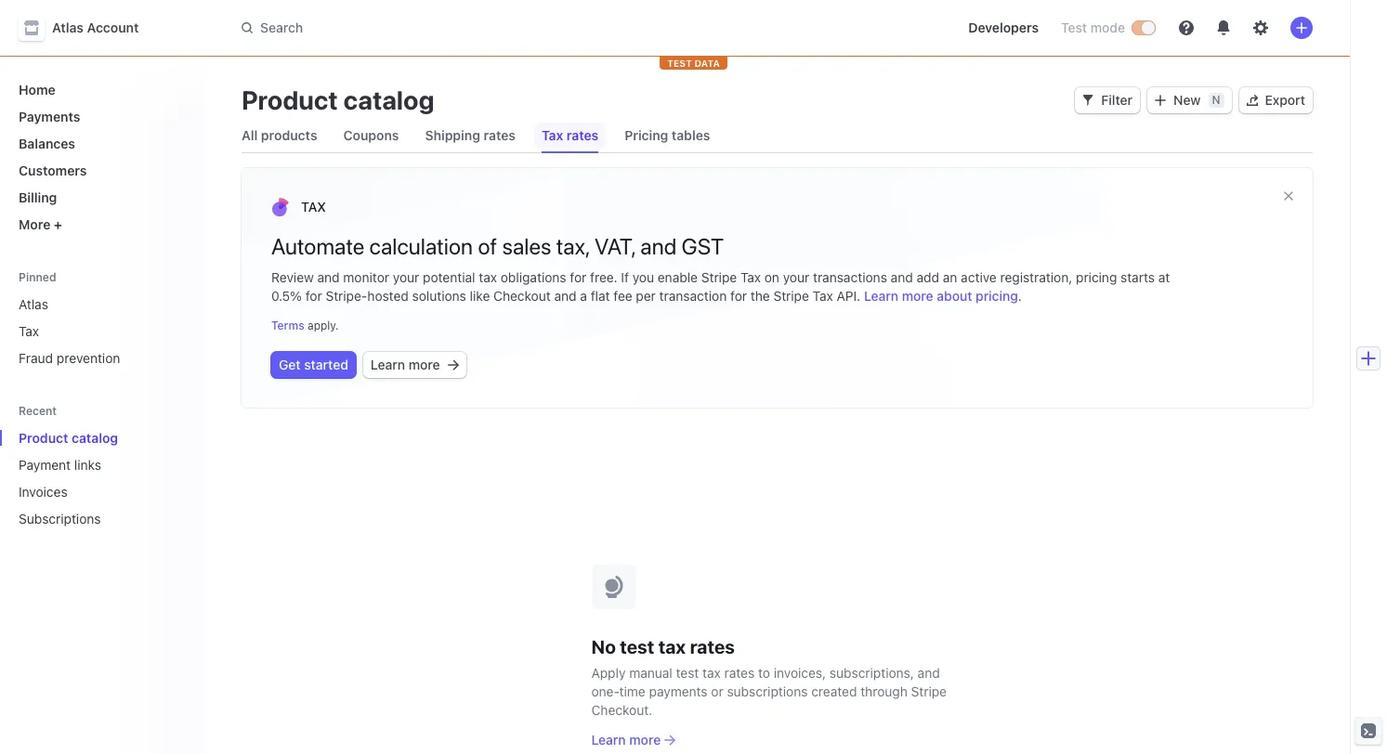 Task type: locate. For each thing, give the bounding box(es) containing it.
product up payment
[[19, 430, 68, 446]]

transactions
[[813, 270, 888, 285]]

1 vertical spatial test
[[676, 665, 699, 681]]

product catalog
[[242, 85, 435, 115], [19, 430, 118, 446]]

a
[[580, 288, 587, 304]]

pricing
[[1076, 270, 1118, 285], [976, 288, 1019, 304]]

0 vertical spatial stripe
[[702, 270, 737, 285]]

review and monitor your potential tax obligations for free.     if you enable stripe tax on your transactions and add an active registration,     pricing starts at 0.5% for stripe-hosted solutions like checkout     and a flat fee per transaction for the stripe tax api.
[[271, 270, 1171, 304]]

coupons link
[[336, 123, 407, 149]]

n
[[1213, 93, 1221, 107]]

product catalog up 'payment links' at bottom
[[19, 430, 118, 446]]

new
[[1174, 92, 1201, 108]]

data
[[695, 58, 720, 69]]

svg image
[[1155, 95, 1167, 106], [448, 360, 459, 371]]

2 horizontal spatial for
[[731, 288, 747, 304]]

shipping
[[425, 127, 480, 143]]

billing link
[[11, 182, 190, 213]]

review
[[271, 270, 314, 285]]

1 vertical spatial learn
[[371, 357, 405, 373]]

obligations
[[501, 270, 567, 285]]

learn more about pricing .
[[864, 288, 1022, 304]]

and left add
[[891, 270, 913, 285]]

fraud
[[19, 350, 53, 366]]

more down the solutions
[[409, 357, 440, 373]]

1 horizontal spatial stripe
[[774, 288, 809, 304]]

learn more link down checkout.
[[592, 731, 676, 750]]

home
[[19, 82, 55, 98]]

product catalog up coupons
[[242, 85, 435, 115]]

pricing tables
[[625, 127, 711, 143]]

atlas inside atlas link
[[19, 297, 48, 312]]

and
[[641, 233, 677, 259], [317, 270, 340, 285], [891, 270, 913, 285], [554, 288, 577, 304], [918, 665, 940, 681]]

account
[[87, 20, 139, 35]]

tax,
[[557, 233, 590, 259]]

svg image inside filter popup button
[[1083, 95, 1094, 106]]

2 horizontal spatial stripe
[[911, 684, 947, 699]]

1 horizontal spatial your
[[783, 270, 810, 285]]

tax rates link
[[534, 123, 606, 149]]

1 horizontal spatial learn more
[[592, 732, 661, 748]]

hosted
[[367, 288, 409, 304]]

0 horizontal spatial more
[[409, 357, 440, 373]]

rates
[[484, 127, 516, 143], [567, 127, 599, 143], [690, 636, 735, 658], [725, 665, 755, 681]]

flat
[[591, 288, 610, 304]]

1 horizontal spatial svg image
[[1247, 95, 1258, 106]]

or
[[711, 684, 724, 699]]

test data
[[667, 58, 720, 69]]

more down checkout.
[[630, 732, 661, 748]]

and left a
[[554, 288, 577, 304]]

if
[[621, 270, 629, 285]]

svg image left new
[[1155, 95, 1167, 106]]

rates inside "link"
[[484, 127, 516, 143]]

0 vertical spatial learn more link
[[363, 352, 466, 378]]

0 horizontal spatial catalog
[[72, 430, 118, 446]]

1 horizontal spatial pricing
[[1076, 270, 1118, 285]]

1 horizontal spatial test
[[676, 665, 699, 681]]

pinned element
[[11, 289, 190, 374]]

payment links link
[[11, 450, 164, 481]]

free.
[[590, 270, 618, 285]]

get started button
[[271, 352, 356, 378]]

atlas left account
[[52, 20, 84, 35]]

atlas
[[52, 20, 84, 35], [19, 297, 48, 312]]

product up products
[[242, 85, 338, 115]]

0 horizontal spatial learn more link
[[363, 352, 466, 378]]

tax inside apply manual test tax rates to invoices, subscriptions, and one-time payments or subscriptions created through stripe checkout.
[[703, 665, 721, 681]]

no test tax rates
[[592, 636, 735, 658]]

0 horizontal spatial learn more
[[371, 357, 440, 373]]

1 vertical spatial product catalog
[[19, 430, 118, 446]]

1 horizontal spatial svg image
[[1155, 95, 1167, 106]]

your right on
[[783, 270, 810, 285]]

rates left pricing at the top left of page
[[567, 127, 599, 143]]

invoices,
[[774, 665, 826, 681]]

learn more
[[371, 357, 440, 373], [592, 732, 661, 748]]

checkout
[[494, 288, 551, 304]]

learn more down checkout.
[[592, 732, 661, 748]]

tax
[[479, 270, 497, 285], [659, 636, 686, 658], [703, 665, 721, 681]]

subscriptions
[[727, 684, 808, 699]]

1 horizontal spatial catalog
[[344, 85, 435, 115]]

1 vertical spatial atlas
[[19, 297, 48, 312]]

0 horizontal spatial product
[[19, 430, 68, 446]]

get started
[[279, 357, 348, 373]]

pricing left starts
[[1076, 270, 1118, 285]]

pricing down active
[[976, 288, 1019, 304]]

sales
[[502, 233, 552, 259]]

0 vertical spatial product
[[242, 85, 338, 115]]

test mode
[[1061, 20, 1126, 35]]

get
[[279, 357, 301, 373]]

1 vertical spatial more
[[409, 357, 440, 373]]

0 vertical spatial svg image
[[1155, 95, 1167, 106]]

rates right shipping
[[484, 127, 516, 143]]

export
[[1266, 92, 1306, 108]]

0 horizontal spatial test
[[620, 636, 655, 658]]

for left the
[[731, 288, 747, 304]]

stripe down on
[[774, 288, 809, 304]]

subscriptions
[[19, 511, 101, 527]]

tax up the
[[741, 270, 761, 285]]

1 horizontal spatial product catalog
[[242, 85, 435, 115]]

pricing
[[625, 127, 669, 143]]

through
[[861, 684, 908, 699]]

to
[[758, 665, 770, 681]]

and right subscriptions,
[[918, 665, 940, 681]]

0 horizontal spatial your
[[393, 270, 419, 285]]

and up stripe-
[[317, 270, 340, 285]]

1 horizontal spatial tax
[[659, 636, 686, 658]]

learn down checkout.
[[592, 732, 626, 748]]

0 horizontal spatial atlas
[[19, 297, 48, 312]]

tax right shipping rates
[[542, 127, 563, 143]]

you
[[633, 270, 654, 285]]

prevention
[[57, 350, 120, 366]]

svg image inside export popup button
[[1247, 95, 1258, 106]]

your up hosted
[[393, 270, 419, 285]]

stripe right through
[[911, 684, 947, 699]]

stripe up transaction
[[702, 270, 737, 285]]

rates inside tab
[[567, 127, 599, 143]]

0 horizontal spatial stripe
[[702, 270, 737, 285]]

tab list
[[234, 119, 1313, 153]]

for right 0.5%
[[306, 288, 322, 304]]

0 vertical spatial pricing
[[1076, 270, 1118, 285]]

learn more link
[[363, 352, 466, 378], [592, 731, 676, 750]]

apply manual test tax rates to invoices, subscriptions, and one-time payments or subscriptions created through stripe checkout.
[[592, 665, 947, 718]]

0 vertical spatial tax
[[479, 270, 497, 285]]

1 horizontal spatial learn
[[592, 732, 626, 748]]

1 vertical spatial stripe
[[774, 288, 809, 304]]

tax inside tab
[[542, 127, 563, 143]]

balances link
[[11, 128, 190, 159]]

1 svg image from the left
[[1083, 95, 1094, 106]]

svg image left the "export"
[[1247, 95, 1258, 106]]

for up a
[[570, 270, 587, 285]]

rates left to
[[725, 665, 755, 681]]

2 horizontal spatial learn
[[864, 288, 899, 304]]

stripe inside apply manual test tax rates to invoices, subscriptions, and one-time payments or subscriptions created through stripe checkout.
[[911, 684, 947, 699]]

2 vertical spatial stripe
[[911, 684, 947, 699]]

checkout.
[[592, 702, 653, 718]]

more
[[902, 288, 934, 304], [409, 357, 440, 373], [630, 732, 661, 748]]

0 horizontal spatial tax
[[479, 270, 497, 285]]

tax inside the review and monitor your potential tax obligations for free.     if you enable stripe tax on your transactions and add an active registration,     pricing starts at 0.5% for stripe-hosted solutions like checkout     and a flat fee per transaction for the stripe tax api.
[[479, 270, 497, 285]]

atlas down the pinned
[[19, 297, 48, 312]]

catalog up coupons
[[344, 85, 435, 115]]

0 horizontal spatial product catalog
[[19, 430, 118, 446]]

tax up fraud
[[19, 323, 39, 339]]

tax link
[[11, 316, 190, 347]]

2 your from the left
[[783, 270, 810, 285]]

filter button
[[1076, 87, 1141, 113]]

core navigation links element
[[11, 74, 190, 240]]

1 vertical spatial pricing
[[976, 288, 1019, 304]]

api.
[[837, 288, 861, 304]]

coupons
[[343, 127, 399, 143]]

svg image down the solutions
[[448, 360, 459, 371]]

recent
[[19, 404, 57, 418]]

svg image left filter
[[1083, 95, 1094, 106]]

tax up or
[[703, 665, 721, 681]]

0.5%
[[271, 288, 302, 304]]

catalog up links
[[72, 430, 118, 446]]

learn more link down the solutions
[[363, 352, 466, 378]]

1 vertical spatial catalog
[[72, 430, 118, 446]]

1 vertical spatial product
[[19, 430, 68, 446]]

automate calculation of sales tax, vat, and gst
[[271, 233, 724, 259]]

at
[[1159, 270, 1171, 285]]

shipping rates
[[425, 127, 516, 143]]

calculation
[[369, 233, 473, 259]]

test inside apply manual test tax rates to invoices, subscriptions, and one-time payments or subscriptions created through stripe checkout.
[[676, 665, 699, 681]]

test
[[620, 636, 655, 658], [676, 665, 699, 681]]

automate
[[271, 233, 365, 259]]

2 horizontal spatial tax
[[703, 665, 721, 681]]

subscriptions,
[[830, 665, 914, 681]]

2 vertical spatial tax
[[703, 665, 721, 681]]

0 horizontal spatial pricing
[[976, 288, 1019, 304]]

atlas for atlas
[[19, 297, 48, 312]]

1 vertical spatial svg image
[[448, 360, 459, 371]]

1 horizontal spatial for
[[570, 270, 587, 285]]

0 horizontal spatial svg image
[[1083, 95, 1094, 106]]

search
[[260, 20, 303, 35]]

an
[[943, 270, 958, 285]]

recent element
[[0, 423, 204, 534]]

catalog inside recent element
[[72, 430, 118, 446]]

tax up like
[[479, 270, 497, 285]]

all products
[[242, 127, 317, 143]]

2 horizontal spatial more
[[902, 288, 934, 304]]

test up the payments
[[676, 665, 699, 681]]

2 svg image from the left
[[1247, 95, 1258, 106]]

rates inside apply manual test tax rates to invoices, subscriptions, and one-time payments or subscriptions created through stripe checkout.
[[725, 665, 755, 681]]

atlas inside atlas account button
[[52, 20, 84, 35]]

customers
[[19, 163, 87, 178]]

atlas account button
[[19, 15, 157, 41]]

tax rates tab
[[534, 119, 606, 152]]

tax up manual
[[659, 636, 686, 658]]

svg image
[[1083, 95, 1094, 106], [1247, 95, 1258, 106]]

more down add
[[902, 288, 934, 304]]

one-
[[592, 684, 620, 699]]

more +
[[19, 217, 62, 232]]

2 vertical spatial learn
[[592, 732, 626, 748]]

1 vertical spatial learn more link
[[592, 731, 676, 750]]

test up manual
[[620, 636, 655, 658]]

tax inside pinned element
[[19, 323, 39, 339]]

0 vertical spatial catalog
[[344, 85, 435, 115]]

2 vertical spatial more
[[630, 732, 661, 748]]

1 horizontal spatial atlas
[[52, 20, 84, 35]]

0 vertical spatial atlas
[[52, 20, 84, 35]]

learn right api.
[[864, 288, 899, 304]]

learn right started
[[371, 357, 405, 373]]

learn more down hosted
[[371, 357, 440, 373]]

+
[[54, 217, 62, 232]]



Task type: describe. For each thing, give the bounding box(es) containing it.
potential
[[423, 270, 475, 285]]

tax up automate
[[301, 199, 326, 215]]

all products link
[[234, 123, 325, 149]]

balances
[[19, 136, 75, 152]]

product catalog link
[[11, 423, 164, 454]]

active
[[961, 270, 997, 285]]

starts
[[1121, 270, 1155, 285]]

1 horizontal spatial product
[[242, 85, 338, 115]]

links
[[74, 457, 101, 473]]

apply
[[592, 665, 626, 681]]

product inside recent element
[[19, 430, 68, 446]]

rates up or
[[690, 636, 735, 658]]

started
[[304, 357, 348, 373]]

learn more about pricing link
[[864, 288, 1019, 304]]

created
[[812, 684, 857, 699]]

time
[[620, 684, 646, 699]]

fraud prevention link
[[11, 343, 190, 374]]

tables
[[672, 127, 711, 143]]

filter
[[1102, 92, 1133, 108]]

monitor
[[343, 270, 389, 285]]

atlas account
[[52, 20, 139, 35]]

add
[[917, 270, 940, 285]]

invoices
[[19, 484, 68, 500]]

registration,
[[1001, 270, 1073, 285]]

settings image
[[1254, 20, 1269, 35]]

0 vertical spatial more
[[902, 288, 934, 304]]

of
[[478, 233, 497, 259]]

0 horizontal spatial learn
[[371, 357, 405, 373]]

no
[[592, 636, 616, 658]]

subscriptions link
[[11, 504, 164, 534]]

0 horizontal spatial svg image
[[448, 360, 459, 371]]

transaction
[[660, 288, 727, 304]]

test
[[1061, 20, 1088, 35]]

developers link
[[961, 13, 1047, 43]]

developers
[[969, 20, 1039, 35]]

customers link
[[11, 155, 190, 186]]

0 vertical spatial learn more
[[371, 357, 440, 373]]

1 horizontal spatial more
[[630, 732, 661, 748]]

payment links
[[19, 457, 101, 473]]

fee
[[614, 288, 633, 304]]

gst
[[682, 233, 724, 259]]

1 horizontal spatial learn more link
[[592, 731, 676, 750]]

tax left api.
[[813, 288, 834, 304]]

payments
[[649, 684, 708, 699]]

0 horizontal spatial for
[[306, 288, 322, 304]]

product catalog inside recent element
[[19, 430, 118, 446]]

apply.
[[308, 319, 339, 333]]

tab list containing all products
[[234, 119, 1313, 153]]

svg image for filter
[[1083, 95, 1094, 106]]

and up "you"
[[641, 233, 677, 259]]

1 vertical spatial tax
[[659, 636, 686, 658]]

billing
[[19, 190, 57, 205]]

payments
[[19, 109, 80, 125]]

like
[[470, 288, 490, 304]]

mode
[[1091, 20, 1126, 35]]

all
[[242, 127, 258, 143]]

on
[[765, 270, 780, 285]]

svg image for export
[[1247, 95, 1258, 106]]

terms
[[271, 319, 305, 333]]

1 vertical spatial learn more
[[592, 732, 661, 748]]

terms apply.
[[271, 319, 339, 333]]

0 vertical spatial learn
[[864, 288, 899, 304]]

per
[[636, 288, 656, 304]]

0 vertical spatial test
[[620, 636, 655, 658]]

help image
[[1180, 20, 1194, 35]]

pinned navigation links element
[[11, 270, 190, 374]]

0 vertical spatial product catalog
[[242, 85, 435, 115]]

products
[[261, 127, 317, 143]]

the
[[751, 288, 770, 304]]

.
[[1019, 288, 1022, 304]]

payments link
[[11, 101, 190, 132]]

pricing inside the review and monitor your potential tax obligations for free.     if you enable stripe tax on your transactions and add an active registration,     pricing starts at 0.5% for stripe-hosted solutions like checkout     and a flat fee per transaction for the stripe tax api.
[[1076, 270, 1118, 285]]

terms link
[[271, 319, 305, 333]]

pinned
[[19, 270, 56, 284]]

vat,
[[595, 233, 636, 259]]

export button
[[1239, 87, 1313, 113]]

atlas for atlas account
[[52, 20, 84, 35]]

about
[[937, 288, 973, 304]]

payment
[[19, 457, 71, 473]]

test
[[667, 58, 692, 69]]

atlas link
[[11, 289, 190, 320]]

Search search field
[[231, 11, 755, 45]]

manual
[[629, 665, 673, 681]]

invoices link
[[11, 477, 164, 507]]

Search text field
[[231, 11, 755, 45]]

1 your from the left
[[393, 270, 419, 285]]

enable
[[658, 270, 698, 285]]

and inside apply manual test tax rates to invoices, subscriptions, and one-time payments or subscriptions created through stripe checkout.
[[918, 665, 940, 681]]

notifications image
[[1217, 20, 1232, 35]]

recent navigation links element
[[0, 403, 204, 534]]



Task type: vqa. For each thing, say whether or not it's contained in the screenshot.
leftmost Off
no



